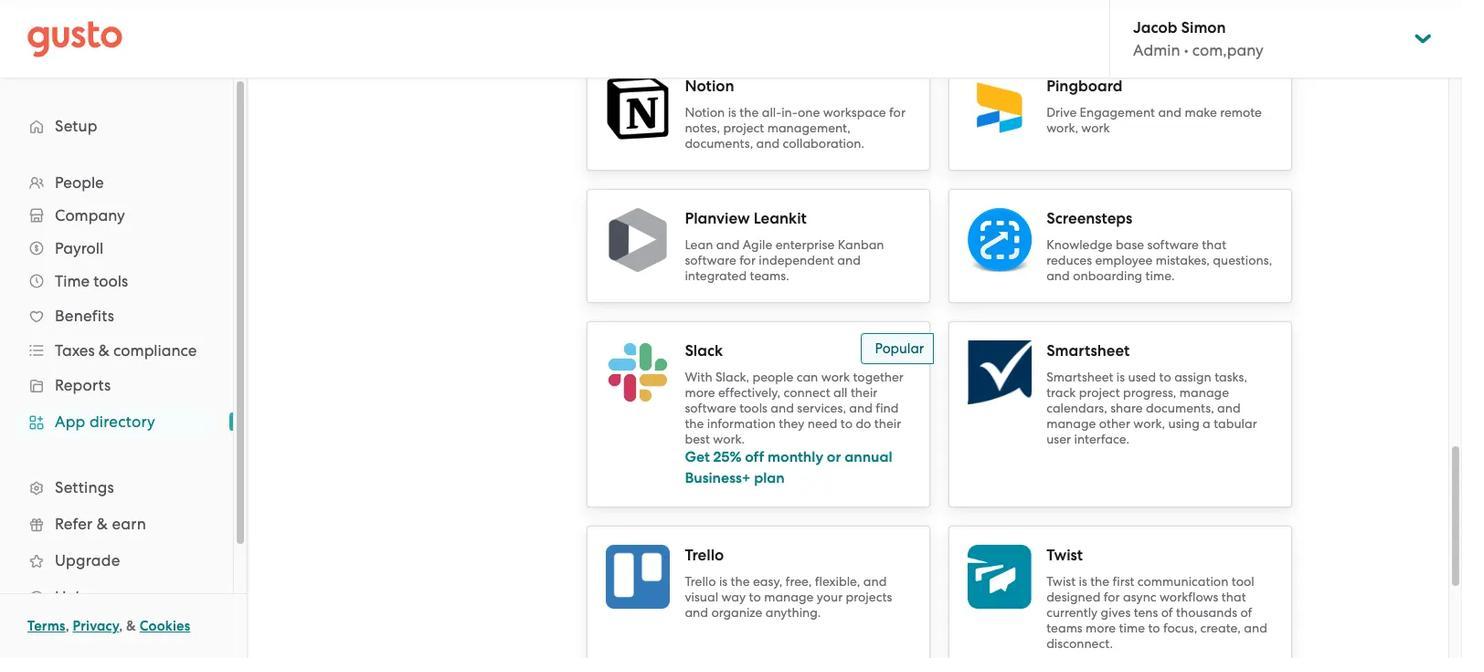 Task type: vqa. For each thing, say whether or not it's contained in the screenshot.
PTO
no



Task type: locate. For each thing, give the bounding box(es) containing it.
1 horizontal spatial tools
[[739, 401, 768, 416]]

0 horizontal spatial work
[[821, 370, 850, 385]]

1 of from the left
[[1161, 606, 1173, 620]]

2 notion from the top
[[685, 105, 725, 120]]

work up all
[[821, 370, 850, 385]]

simon
[[1181, 18, 1226, 37]]

work down engagement
[[1081, 121, 1110, 135]]

create,
[[1200, 621, 1241, 636]]

more inside slack with slack, people can work together more effectively, connect all their software tools and services, and find the information they need to do their best work. get 25% off monthly or annual business+ plan
[[685, 386, 715, 400]]

business+
[[685, 469, 751, 487]]

pingboard logo image
[[968, 76, 1032, 140]]

list
[[0, 166, 233, 616]]

, left privacy link
[[65, 619, 69, 635]]

do
[[856, 417, 871, 431]]

to inside twist twist is the first communication tool designed for async workflows that currently gives tens of thousands of teams more time to focus, create, and disconnect.
[[1148, 621, 1160, 636]]

onboarding
[[1073, 269, 1142, 283]]

1 horizontal spatial more
[[1086, 621, 1116, 636]]

manage up anything. at the right bottom of page
[[764, 590, 814, 605]]

pingboard drive engagement and make remote work, work
[[1046, 77, 1262, 135]]

knowledge
[[1046, 238, 1113, 252]]

1 vertical spatial manage
[[1046, 417, 1096, 431]]

2 horizontal spatial for
[[1104, 590, 1120, 605]]

software up "integrated"
[[685, 253, 736, 268]]

1 vertical spatial tools
[[739, 401, 768, 416]]

and down kanban
[[837, 253, 861, 268]]

and inside twist twist is the first communication tool designed for async workflows that currently gives tens of thousands of teams more time to focus, create, and disconnect.
[[1244, 621, 1267, 636]]

software inside screensteps knowledge base software that reduces employee mistakes, questions, and onboarding time.
[[1147, 238, 1199, 252]]

work, down drive
[[1046, 121, 1078, 135]]

tools inside slack with slack, people can work together more effectively, connect all their software tools and services, and find the information they need to do their best work. get 25% off monthly or annual business+ plan
[[739, 401, 768, 416]]

0 vertical spatial manage
[[1179, 386, 1229, 400]]

to up progress,
[[1159, 370, 1171, 385]]

2 vertical spatial for
[[1104, 590, 1120, 605]]

refer & earn link
[[18, 508, 215, 541]]

effectively,
[[718, 386, 780, 400]]

and inside smartsheet smartsheet is used to assign tasks, track project progress, manage calendars, share documents, and manage other work, using a tabular user interface.
[[1217, 401, 1241, 416]]

2 of from the left
[[1240, 606, 1252, 620]]

1 vertical spatial trello
[[685, 575, 716, 589]]

the left first in the bottom of the page
[[1090, 575, 1109, 589]]

project down all-
[[723, 121, 764, 135]]

and left make
[[1158, 105, 1182, 120]]

currently
[[1046, 606, 1098, 620]]

tools down payroll dropdown button
[[93, 272, 128, 291]]

management,
[[767, 121, 851, 135]]

for down agile
[[739, 253, 756, 268]]

setup
[[55, 117, 98, 135]]

1 , from the left
[[65, 619, 69, 635]]

upgrade
[[55, 552, 120, 570]]

and inside pingboard drive engagement and make remote work, work
[[1158, 105, 1182, 120]]

1 horizontal spatial of
[[1240, 606, 1252, 620]]

1 horizontal spatial documents,
[[1146, 401, 1214, 416]]

and right create,
[[1244, 621, 1267, 636]]

app
[[55, 413, 85, 431]]

and up do on the bottom
[[849, 401, 873, 416]]

25%
[[713, 449, 741, 466]]

0 horizontal spatial of
[[1161, 606, 1173, 620]]

first
[[1113, 575, 1134, 589]]

slack with slack, people can work together more effectively, connect all their software tools and services, and find the information they need to do their best work. get 25% off monthly or annual business+ plan
[[685, 342, 904, 487]]

& inside dropdown button
[[99, 342, 110, 360]]

annual
[[845, 449, 892, 466]]

documents, up using
[[1146, 401, 1214, 416]]

0 vertical spatial &
[[99, 342, 110, 360]]

is
[[728, 105, 736, 120], [1117, 370, 1125, 385], [719, 575, 728, 589], [1079, 575, 1087, 589]]

mistakes,
[[1156, 253, 1210, 268]]

is inside the notion notion is the all-in-one workspace for notes, project management, documents, and collaboration.
[[728, 105, 736, 120]]

0 vertical spatial tools
[[93, 272, 128, 291]]

, down help link
[[119, 619, 123, 635]]

1 vertical spatial more
[[1086, 621, 1116, 636]]

work, down share
[[1133, 417, 1165, 431]]

progress,
[[1123, 386, 1176, 400]]

that inside twist twist is the first communication tool designed for async workflows that currently gives tens of thousands of teams more time to focus, create, and disconnect.
[[1222, 590, 1246, 605]]

their down find
[[874, 417, 901, 431]]

earn
[[112, 515, 146, 534]]

1 vertical spatial documents,
[[1146, 401, 1214, 416]]

0 horizontal spatial ,
[[65, 619, 69, 635]]

0 horizontal spatial for
[[739, 253, 756, 268]]

1 horizontal spatial work,
[[1133, 417, 1165, 431]]

& right taxes
[[99, 342, 110, 360]]

1 vertical spatial work,
[[1133, 417, 1165, 431]]

reduces
[[1046, 253, 1092, 268]]

1 vertical spatial work
[[821, 370, 850, 385]]

to left do on the bottom
[[841, 417, 853, 431]]

& left earn
[[97, 515, 108, 534]]

jacob
[[1133, 18, 1177, 37]]

to inside smartsheet smartsheet is used to assign tasks, track project progress, manage calendars, share documents, and manage other work, using a tabular user interface.
[[1159, 370, 1171, 385]]

the up best
[[685, 417, 704, 431]]

a
[[1203, 417, 1211, 431]]

for up "gives"
[[1104, 590, 1120, 605]]

work inside slack with slack, people can work together more effectively, connect all their software tools and services, and find the information they need to do their best work. get 25% off monthly or annual business+ plan
[[821, 370, 850, 385]]

help link
[[18, 581, 215, 614]]

terms link
[[27, 619, 65, 635]]

employee
[[1095, 253, 1153, 268]]

manage down assign
[[1179, 386, 1229, 400]]

1 vertical spatial notion
[[685, 105, 725, 120]]

the left all-
[[740, 105, 759, 120]]

work,
[[1046, 121, 1078, 135], [1133, 417, 1165, 431]]

1 twist from the top
[[1046, 546, 1083, 566]]

using
[[1168, 417, 1200, 431]]

1 horizontal spatial work
[[1081, 121, 1110, 135]]

manage
[[1179, 386, 1229, 400], [1046, 417, 1096, 431], [764, 590, 814, 605]]

to down 'tens'
[[1148, 621, 1160, 636]]

project up calendars,
[[1079, 386, 1120, 400]]

can
[[797, 370, 818, 385]]

1 vertical spatial that
[[1222, 590, 1246, 605]]

1 vertical spatial project
[[1079, 386, 1120, 400]]

best
[[685, 432, 710, 447]]

workflows
[[1160, 590, 1218, 605]]

is left all-
[[728, 105, 736, 120]]

•
[[1184, 41, 1189, 59]]

software
[[1147, 238, 1199, 252], [685, 253, 736, 268], [685, 401, 736, 416]]

0 vertical spatial work,
[[1046, 121, 1078, 135]]

notion
[[685, 77, 734, 96], [685, 105, 725, 120]]

they
[[779, 417, 804, 431]]

the for trello
[[731, 575, 750, 589]]

1 vertical spatial their
[[874, 417, 901, 431]]

software up mistakes,
[[1147, 238, 1199, 252]]

for inside planview leankit lean and agile enterprise kanban software for independent and integrated teams.
[[739, 253, 756, 268]]

work
[[1081, 121, 1110, 135], [821, 370, 850, 385]]

0 vertical spatial more
[[685, 386, 715, 400]]

the inside slack with slack, people can work together more effectively, connect all their software tools and services, and find the information they need to do their best work. get 25% off monthly or annual business+ plan
[[685, 417, 704, 431]]

documents, down notes,
[[685, 136, 753, 151]]

manage down calendars,
[[1046, 417, 1096, 431]]

1 horizontal spatial ,
[[119, 619, 123, 635]]

1 vertical spatial &
[[97, 515, 108, 534]]

the inside the notion notion is the all-in-one workspace for notes, project management, documents, and collaboration.
[[740, 105, 759, 120]]

trello logo image
[[606, 546, 670, 609]]

1 horizontal spatial for
[[889, 105, 905, 120]]

and up tabular
[[1217, 401, 1241, 416]]

& down help link
[[126, 619, 136, 635]]

your
[[817, 590, 843, 605]]

the for twist
[[1090, 575, 1109, 589]]

,
[[65, 619, 69, 635], [119, 619, 123, 635]]

app directory link
[[18, 406, 215, 439]]

the for notion
[[740, 105, 759, 120]]

base
[[1116, 238, 1144, 252]]

2 vertical spatial manage
[[764, 590, 814, 605]]

home image
[[27, 21, 122, 57]]

the up way
[[731, 575, 750, 589]]

smartsheet
[[1046, 342, 1130, 361], [1046, 370, 1113, 385]]

1 horizontal spatial project
[[1079, 386, 1120, 400]]

gusto navigation element
[[0, 79, 233, 645]]

for inside the notion notion is the all-in-one workspace for notes, project management, documents, and collaboration.
[[889, 105, 905, 120]]

1 vertical spatial for
[[739, 253, 756, 268]]

documents,
[[685, 136, 753, 151], [1146, 401, 1214, 416]]

that down tool at the right bottom
[[1222, 590, 1246, 605]]

0 vertical spatial twist
[[1046, 546, 1083, 566]]

the inside the trello trello is the easy, free, flexible, and visual way to manage your projects and organize anything.
[[731, 575, 750, 589]]

and down the reduces
[[1046, 269, 1070, 283]]

&
[[99, 342, 110, 360], [97, 515, 108, 534], [126, 619, 136, 635]]

is up designed on the right of page
[[1079, 575, 1087, 589]]

is inside twist twist is the first communication tool designed for async workflows that currently gives tens of thousands of teams more time to focus, create, and disconnect.
[[1079, 575, 1087, 589]]

to inside the trello trello is the easy, free, flexible, and visual way to manage your projects and organize anything.
[[749, 590, 761, 605]]

time
[[55, 272, 90, 291]]

refer & earn
[[55, 515, 146, 534]]

0 vertical spatial work
[[1081, 121, 1110, 135]]

and
[[1158, 105, 1182, 120], [756, 136, 780, 151], [716, 238, 740, 252], [837, 253, 861, 268], [1046, 269, 1070, 283], [771, 401, 794, 416], [849, 401, 873, 416], [1217, 401, 1241, 416], [863, 575, 887, 589], [685, 606, 708, 620], [1244, 621, 1267, 636]]

1 vertical spatial smartsheet
[[1046, 370, 1113, 385]]

is inside the trello trello is the easy, free, flexible, and visual way to manage your projects and organize anything.
[[719, 575, 728, 589]]

that
[[1202, 238, 1226, 252], [1222, 590, 1246, 605]]

or
[[827, 449, 841, 466]]

0 horizontal spatial more
[[685, 386, 715, 400]]

visual
[[685, 590, 718, 605]]

more down "gives"
[[1086, 621, 1116, 636]]

0 vertical spatial smartsheet
[[1046, 342, 1130, 361]]

0 vertical spatial for
[[889, 105, 905, 120]]

payroll button
[[18, 232, 215, 265]]

more
[[685, 386, 715, 400], [1086, 621, 1116, 636]]

is left 'used'
[[1117, 370, 1125, 385]]

0 horizontal spatial documents,
[[685, 136, 753, 151]]

1 vertical spatial twist
[[1046, 575, 1076, 589]]

1 vertical spatial software
[[685, 253, 736, 268]]

admin
[[1133, 41, 1180, 59]]

1 trello from the top
[[685, 546, 724, 566]]

to down easy,
[[749, 590, 761, 605]]

0 vertical spatial documents,
[[685, 136, 753, 151]]

0 horizontal spatial manage
[[764, 590, 814, 605]]

project
[[723, 121, 764, 135], [1079, 386, 1120, 400]]

is up way
[[719, 575, 728, 589]]

0 vertical spatial trello
[[685, 546, 724, 566]]

0 horizontal spatial work,
[[1046, 121, 1078, 135]]

that up questions,
[[1202, 238, 1226, 252]]

their down together
[[851, 386, 878, 400]]

0 vertical spatial software
[[1147, 238, 1199, 252]]

of up focus,
[[1161, 606, 1173, 620]]

0 vertical spatial notion
[[685, 77, 734, 96]]

is inside smartsheet smartsheet is used to assign tasks, track project progress, manage calendars, share documents, and manage other work, using a tabular user interface.
[[1117, 370, 1125, 385]]

trello trello is the easy, free, flexible, and visual way to manage your projects and organize anything.
[[685, 546, 892, 620]]

2 horizontal spatial manage
[[1179, 386, 1229, 400]]

0 vertical spatial project
[[723, 121, 764, 135]]

more down with
[[685, 386, 715, 400]]

the inside twist twist is the first communication tool designed for async workflows that currently gives tens of thousands of teams more time to focus, create, and disconnect.
[[1090, 575, 1109, 589]]

trello
[[685, 546, 724, 566], [685, 575, 716, 589]]

0 horizontal spatial project
[[723, 121, 764, 135]]

help
[[55, 588, 89, 607]]

cookies button
[[140, 616, 190, 638]]

tools
[[93, 272, 128, 291], [739, 401, 768, 416]]

1 horizontal spatial manage
[[1046, 417, 1096, 431]]

their
[[851, 386, 878, 400], [874, 417, 901, 431]]

0 vertical spatial that
[[1202, 238, 1226, 252]]

0 horizontal spatial tools
[[93, 272, 128, 291]]

1 notion from the top
[[685, 77, 734, 96]]

assign
[[1174, 370, 1211, 385]]

of up create,
[[1240, 606, 1252, 620]]

screensteps knowledge base software that reduces employee mistakes, questions, and onboarding time.
[[1046, 209, 1272, 283]]

2 vertical spatial &
[[126, 619, 136, 635]]

and down all-
[[756, 136, 780, 151]]

software down with
[[685, 401, 736, 416]]

documents, inside smartsheet smartsheet is used to assign tasks, track project progress, manage calendars, share documents, and manage other work, using a tabular user interface.
[[1146, 401, 1214, 416]]

2 vertical spatial software
[[685, 401, 736, 416]]

for right the workspace
[[889, 105, 905, 120]]

and up projects
[[863, 575, 887, 589]]

together
[[853, 370, 904, 385]]

for inside twist twist is the first communication tool designed for async workflows that currently gives tens of thousands of teams more time to focus, create, and disconnect.
[[1104, 590, 1120, 605]]

tools down "effectively,"
[[739, 401, 768, 416]]

flexible,
[[815, 575, 860, 589]]

pingboard
[[1046, 77, 1123, 96]]

tens
[[1134, 606, 1158, 620]]

for
[[889, 105, 905, 120], [739, 253, 756, 268], [1104, 590, 1120, 605]]

user
[[1046, 432, 1071, 447]]



Task type: describe. For each thing, give the bounding box(es) containing it.
async
[[1123, 590, 1156, 605]]

gives
[[1101, 606, 1131, 620]]

company
[[55, 207, 125, 225]]

people
[[752, 370, 793, 385]]

taxes
[[55, 342, 95, 360]]

benefits link
[[18, 300, 215, 333]]

settings
[[55, 479, 114, 497]]

teams.
[[750, 269, 789, 283]]

teams
[[1046, 621, 1083, 636]]

notion logo image
[[606, 76, 670, 140]]

that inside screensteps knowledge base software that reduces employee mistakes, questions, and onboarding time.
[[1202, 238, 1226, 252]]

and inside the notion notion is the all-in-one workspace for notes, project management, documents, and collaboration.
[[756, 136, 780, 151]]

jacob simon admin • com,pany
[[1133, 18, 1264, 59]]

for for planview
[[739, 253, 756, 268]]

work.
[[713, 432, 745, 447]]

drive
[[1046, 105, 1077, 120]]

reports link
[[18, 369, 215, 402]]

easy,
[[753, 575, 782, 589]]

other
[[1099, 417, 1130, 431]]

project inside the notion notion is the all-in-one workspace for notes, project management, documents, and collaboration.
[[723, 121, 764, 135]]

used
[[1128, 370, 1156, 385]]

thousands
[[1176, 606, 1237, 620]]

project inside smartsheet smartsheet is used to assign tasks, track project progress, manage calendars, share documents, and manage other work, using a tabular user interface.
[[1079, 386, 1120, 400]]

reports
[[55, 376, 111, 395]]

twist logo image
[[968, 546, 1032, 609]]

1 smartsheet from the top
[[1046, 342, 1130, 361]]

in-
[[781, 105, 798, 120]]

slack logo image
[[606, 341, 670, 405]]

terms , privacy , & cookies
[[27, 619, 190, 635]]

is for notion
[[728, 105, 736, 120]]

integrated
[[685, 269, 747, 283]]

questions,
[[1213, 253, 1272, 268]]

connect
[[784, 386, 830, 400]]

get
[[685, 449, 710, 466]]

time.
[[1145, 269, 1175, 283]]

projects
[[846, 590, 892, 605]]

manage inside the trello trello is the easy, free, flexible, and visual way to manage your projects and organize anything.
[[764, 590, 814, 605]]

interface.
[[1074, 432, 1130, 447]]

time
[[1119, 621, 1145, 636]]

agile
[[743, 238, 772, 252]]

disconnect.
[[1046, 637, 1113, 652]]

collaboration.
[[783, 136, 865, 151]]

2 twist from the top
[[1046, 575, 1076, 589]]

refer
[[55, 515, 93, 534]]

company button
[[18, 199, 215, 232]]

free,
[[785, 575, 812, 589]]

independent
[[759, 253, 834, 268]]

0 vertical spatial their
[[851, 386, 878, 400]]

& for earn
[[97, 515, 108, 534]]

2 trello from the top
[[685, 575, 716, 589]]

more inside twist twist is the first communication tool designed for async workflows that currently gives tens of thousands of teams more time to focus, create, and disconnect.
[[1086, 621, 1116, 636]]

terms
[[27, 619, 65, 635]]

focus,
[[1163, 621, 1197, 636]]

calendars,
[[1046, 401, 1107, 416]]

privacy
[[73, 619, 119, 635]]

tool
[[1232, 575, 1254, 589]]

planview leankit logo image
[[606, 208, 670, 272]]

2 , from the left
[[119, 619, 123, 635]]

documents, inside the notion notion is the all-in-one workspace for notes, project management, documents, and collaboration.
[[685, 136, 753, 151]]

cookies
[[140, 619, 190, 635]]

software inside planview leankit lean and agile enterprise kanban software for independent and integrated teams.
[[685, 253, 736, 268]]

software inside slack with slack, people can work together more effectively, connect all their software tools and services, and find the information they need to do their best work. get 25% off monthly or annual business+ plan
[[685, 401, 736, 416]]

all-
[[762, 105, 781, 120]]

screensteps
[[1046, 209, 1132, 228]]

kanban
[[838, 238, 884, 252]]

planview leankit lean and agile enterprise kanban software for independent and integrated teams.
[[685, 209, 884, 283]]

& for compliance
[[99, 342, 110, 360]]

and down planview at the top of page
[[716, 238, 740, 252]]

tasks,
[[1215, 370, 1247, 385]]

screensteps logo image
[[968, 208, 1032, 272]]

work inside pingboard drive engagement and make remote work, work
[[1081, 121, 1110, 135]]

taxes & compliance button
[[18, 334, 215, 367]]

directory
[[89, 413, 155, 431]]

share
[[1110, 401, 1143, 416]]

make
[[1185, 105, 1217, 120]]

compliance
[[113, 342, 197, 360]]

popular
[[875, 341, 924, 357]]

remote
[[1220, 105, 1262, 120]]

people button
[[18, 166, 215, 199]]

need
[[808, 417, 837, 431]]

engagement
[[1080, 105, 1155, 120]]

slack
[[685, 342, 723, 361]]

one
[[798, 105, 820, 120]]

for for notion
[[889, 105, 905, 120]]

smartsheet smartsheet is used to assign tasks, track project progress, manage calendars, share documents, and manage other work, using a tabular user interface.
[[1046, 342, 1257, 447]]

people
[[55, 174, 104, 192]]

lean
[[685, 238, 713, 252]]

organize
[[711, 606, 762, 620]]

tabular
[[1214, 417, 1257, 431]]

information
[[707, 417, 776, 431]]

upgrade link
[[18, 545, 215, 578]]

tools inside time tools dropdown button
[[93, 272, 128, 291]]

track
[[1046, 386, 1076, 400]]

is for trello
[[719, 575, 728, 589]]

benefits
[[55, 307, 114, 325]]

and down visual
[[685, 606, 708, 620]]

services,
[[797, 401, 846, 416]]

to inside slack with slack, people can work together more effectively, connect all their software tools and services, and find the information they need to do their best work. get 25% off monthly or annual business+ plan
[[841, 417, 853, 431]]

smartsheet logo image
[[968, 341, 1032, 405]]

app directory
[[55, 413, 155, 431]]

and inside screensteps knowledge base software that reduces employee mistakes, questions, and onboarding time.
[[1046, 269, 1070, 283]]

work, inside pingboard drive engagement and make remote work, work
[[1046, 121, 1078, 135]]

work, inside smartsheet smartsheet is used to assign tasks, track project progress, manage calendars, share documents, and manage other work, using a tabular user interface.
[[1133, 417, 1165, 431]]

payroll
[[55, 239, 103, 258]]

anything.
[[765, 606, 821, 620]]

2 smartsheet from the top
[[1046, 370, 1113, 385]]

and up they
[[771, 401, 794, 416]]

is for smartsheet
[[1117, 370, 1125, 385]]

for for twist
[[1104, 590, 1120, 605]]

leankit
[[754, 209, 807, 228]]

is for twist
[[1079, 575, 1087, 589]]

list containing people
[[0, 166, 233, 616]]



